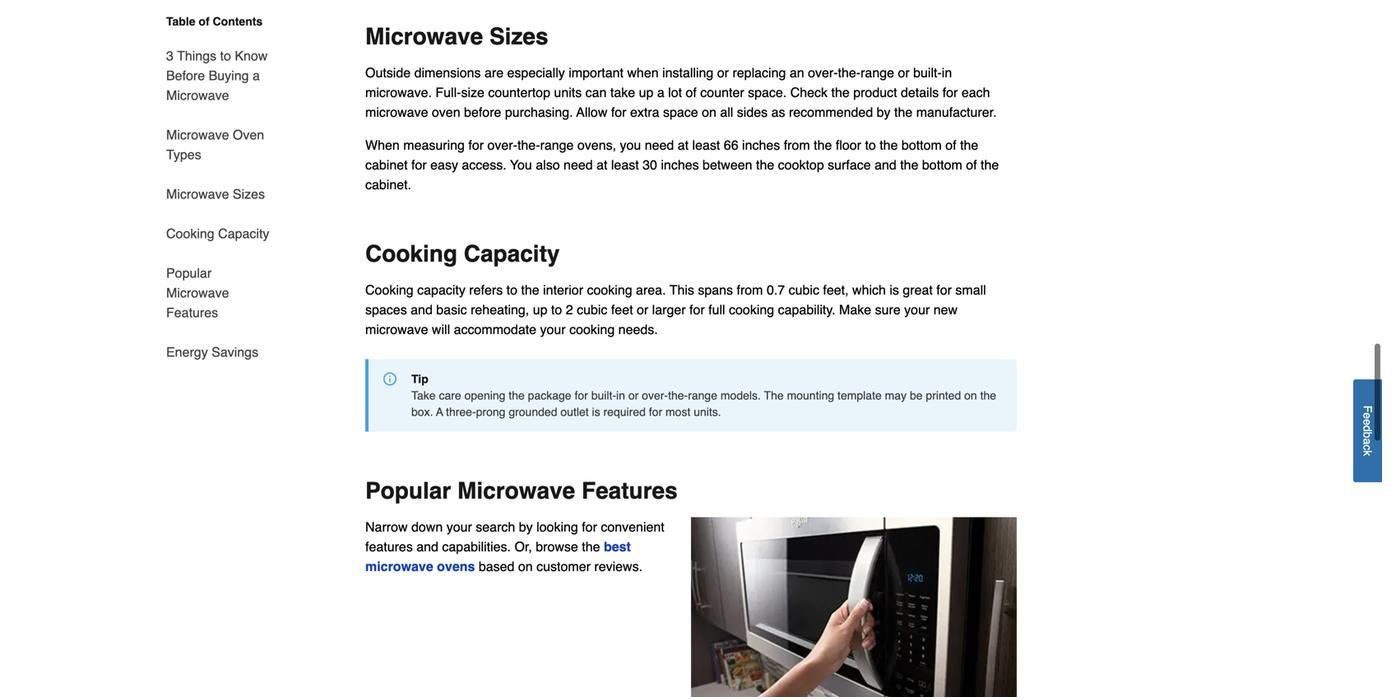 Task type: vqa. For each thing, say whether or not it's contained in the screenshot.
built- inside the Outside Dimensions Are Especially Important When Installing Or Replacing An Over-The-Range Or Built-In Microwave. Full-Size Countertop Units Can Take Up A Lot Of Counter Space. Check The Product Details For Each Microwave Oven Before Purchasing. Allow For Extra Space On All Sides As Recommended By The Manufacturer.
yes



Task type: locate. For each thing, give the bounding box(es) containing it.
for left most
[[649, 405, 663, 419]]

c
[[1362, 445, 1375, 451]]

over- up access.
[[488, 137, 518, 153]]

0 horizontal spatial up
[[533, 302, 548, 317]]

from left 0.7
[[737, 282, 764, 298]]

is right outlet
[[592, 405, 601, 419]]

0 vertical spatial sizes
[[490, 23, 549, 50]]

3 microwave from the top
[[366, 559, 434, 574]]

recommended
[[789, 105, 874, 120]]

2 vertical spatial range
[[688, 389, 718, 402]]

range inside tip take care opening the package for built-in or over-the-range models. the mounting template may be printed on the box. a three-prong grounded outlet is required for most units.
[[688, 389, 718, 402]]

in up required
[[617, 389, 626, 402]]

1 horizontal spatial a
[[658, 85, 665, 100]]

0 vertical spatial and
[[875, 157, 897, 172]]

on inside tip take care opening the package for built-in or over-the-range models. the mounting template may be printed on the box. a three-prong grounded outlet is required for most units.
[[965, 389, 978, 402]]

cooking capacity inside "table of contents" element
[[166, 226, 270, 241]]

2 horizontal spatial your
[[905, 302, 930, 317]]

0 horizontal spatial popular microwave features
[[166, 265, 229, 320]]

the- for in
[[668, 389, 688, 402]]

microwave down microwave.
[[366, 105, 428, 120]]

0 horizontal spatial on
[[519, 559, 533, 574]]

your
[[905, 302, 930, 317], [540, 322, 566, 337], [447, 519, 472, 535]]

cooking capacity up capacity
[[366, 241, 560, 267]]

0 horizontal spatial from
[[737, 282, 764, 298]]

0 vertical spatial popular microwave features
[[166, 265, 229, 320]]

spans
[[698, 282, 734, 298]]

area.
[[636, 282, 666, 298]]

1 vertical spatial cooking
[[729, 302, 775, 317]]

feet,
[[824, 282, 849, 298]]

1 vertical spatial in
[[617, 389, 626, 402]]

range inside outside dimensions are especially important when installing or replacing an over-the-range or built-in microwave. full-size countertop units can take up a lot of counter space. check the product details for each microwave oven before purchasing. allow for extra space on all sides as recommended by the manufacturer.
[[861, 65, 895, 80]]

1 horizontal spatial range
[[688, 389, 718, 402]]

in inside outside dimensions are especially important when installing or replacing an over-the-range or built-in microwave. full-size countertop units can take up a lot of counter space. check the product details for each microwave oven before purchasing. allow for extra space on all sides as recommended by the manufacturer.
[[942, 65, 953, 80]]

and up will
[[411, 302, 433, 317]]

from up 'cooktop'
[[784, 137, 811, 153]]

0 vertical spatial is
[[890, 282, 900, 298]]

microwave inside "microwave oven types"
[[166, 127, 229, 142]]

for up manufacturer.
[[943, 85, 959, 100]]

for up outlet
[[575, 389, 588, 402]]

by up 'or,'
[[519, 519, 533, 535]]

1 vertical spatial a
[[658, 85, 665, 100]]

to right floor
[[866, 137, 877, 153]]

1 horizontal spatial from
[[784, 137, 811, 153]]

microwave
[[366, 23, 483, 50], [166, 88, 229, 103], [166, 127, 229, 142], [166, 186, 229, 202], [166, 285, 229, 300], [458, 478, 576, 504]]

popular down cooking capacity link
[[166, 265, 212, 281]]

popular up down
[[366, 478, 451, 504]]

for inside the narrow down your search by looking for convenient features and capabilities. or, browse the
[[582, 519, 598, 535]]

e up d
[[1362, 413, 1375, 419]]

built- inside outside dimensions are especially important when installing or replacing an over-the-range or built-in microwave. full-size countertop units can take up a lot of counter space. check the product details for each microwave oven before purchasing. allow for extra space on all sides as recommended by the manufacturer.
[[914, 65, 942, 80]]

2 vertical spatial a
[[1362, 438, 1375, 445]]

up up the extra
[[639, 85, 654, 100]]

3 things to know before buying a microwave
[[166, 48, 268, 103]]

feet
[[612, 302, 633, 317]]

0 horizontal spatial microwave sizes
[[166, 186, 265, 202]]

2 e from the top
[[1362, 419, 1375, 426]]

f e e d b a c k
[[1362, 406, 1375, 456]]

cooking inside cooking capacity refers to the interior cooking area. this spans from 0.7 cubic feet, which is great for small spaces and basic reheating, up to 2 cubic feet or larger for full cooking capability. make sure your new microwave will accommodate your cooking needs.
[[366, 282, 414, 298]]

energy
[[166, 345, 208, 360]]

microwave down before
[[166, 88, 229, 103]]

0 vertical spatial range
[[861, 65, 895, 80]]

0 vertical spatial built-
[[914, 65, 942, 80]]

capacity up refers
[[464, 241, 560, 267]]

up inside outside dimensions are especially important when installing or replacing an over-the-range or built-in microwave. full-size countertop units can take up a lot of counter space. check the product details for each microwave oven before purchasing. allow for extra space on all sides as recommended by the manufacturer.
[[639, 85, 654, 100]]

built- up required
[[592, 389, 617, 402]]

to
[[220, 48, 231, 63], [866, 137, 877, 153], [507, 282, 518, 298], [551, 302, 562, 317]]

for up access.
[[469, 137, 484, 153]]

2 horizontal spatial range
[[861, 65, 895, 80]]

0 horizontal spatial is
[[592, 405, 601, 419]]

range
[[861, 65, 895, 80], [540, 137, 574, 153], [688, 389, 718, 402]]

may
[[885, 389, 907, 402]]

features
[[366, 539, 413, 554]]

your up capabilities.
[[447, 519, 472, 535]]

microwave down features
[[366, 559, 434, 574]]

a up k
[[1362, 438, 1375, 445]]

each
[[962, 85, 991, 100]]

1 vertical spatial microwave
[[366, 322, 428, 337]]

microwave sizes up cooking capacity link
[[166, 186, 265, 202]]

over- inside tip take care opening the package for built-in or over-the-range models. the mounting template may be printed on the box. a three-prong grounded outlet is required for most units.
[[642, 389, 668, 402]]

and right surface
[[875, 157, 897, 172]]

the
[[832, 85, 850, 100], [895, 105, 913, 120], [814, 137, 833, 153], [880, 137, 898, 153], [961, 137, 979, 153], [757, 157, 775, 172], [901, 157, 919, 172], [981, 157, 1000, 172], [521, 282, 540, 298], [509, 389, 525, 402], [981, 389, 997, 402], [582, 539, 601, 554]]

and inside "when measuring for over-the-range ovens, you need at least 66 inches from the floor to the bottom of the cabinet for easy access. you also need at least 30 inches between the cooktop surface and the bottom of the cabinet."
[[875, 157, 897, 172]]

capacity
[[218, 226, 270, 241], [464, 241, 560, 267]]

range inside "when measuring for over-the-range ovens, you need at least 66 inches from the floor to the bottom of the cabinet for easy access. you also need at least 30 inches between the cooktop surface and the bottom of the cabinet."
[[540, 137, 574, 153]]

cooking capacity refers to the interior cooking area. this spans from 0.7 cubic feet, which is great for small spaces and basic reheating, up to 2 cubic feet or larger for full cooking capability. make sure your new microwave will accommodate your cooking needs.
[[366, 282, 987, 337]]

a
[[436, 405, 443, 419]]

the- inside tip take care opening the package for built-in or over-the-range models. the mounting template may be printed on the box. a three-prong grounded outlet is required for most units.
[[668, 389, 688, 402]]

or inside tip take care opening the package for built-in or over-the-range models. the mounting template may be printed on the box. a three-prong grounded outlet is required for most units.
[[629, 389, 639, 402]]

need
[[645, 137, 674, 153], [564, 157, 593, 172]]

popular
[[166, 265, 212, 281], [366, 478, 451, 504]]

table of contents element
[[147, 13, 270, 362]]

1 horizontal spatial least
[[693, 137, 721, 153]]

the- up you
[[518, 137, 540, 153]]

by inside the narrow down your search by looking for convenient features and capabilities. or, browse the
[[519, 519, 533, 535]]

cooking down 2
[[570, 322, 615, 337]]

cooking up spaces
[[366, 282, 414, 298]]

mounting
[[787, 389, 835, 402]]

over- up most
[[642, 389, 668, 402]]

1 horizontal spatial need
[[645, 137, 674, 153]]

all
[[721, 105, 734, 120]]

2 horizontal spatial a
[[1362, 438, 1375, 445]]

built-
[[914, 65, 942, 80], [592, 389, 617, 402]]

1 vertical spatial sizes
[[233, 186, 265, 202]]

check
[[791, 85, 828, 100]]

0 horizontal spatial the-
[[518, 137, 540, 153]]

1 vertical spatial at
[[597, 157, 608, 172]]

0 vertical spatial inches
[[743, 137, 781, 153]]

at down space on the top of page
[[678, 137, 689, 153]]

a inside button
[[1362, 438, 1375, 445]]

the-
[[838, 65, 861, 80], [518, 137, 540, 153], [668, 389, 688, 402]]

1 microwave from the top
[[366, 105, 428, 120]]

the- inside "when measuring for over-the-range ovens, you need at least 66 inches from the floor to the bottom of the cabinet for easy access. you also need at least 30 inches between the cooktop surface and the bottom of the cabinet."
[[518, 137, 540, 153]]

inches
[[743, 137, 781, 153], [661, 157, 699, 172]]

1 horizontal spatial microwave sizes
[[366, 23, 549, 50]]

microwave sizes
[[366, 23, 549, 50], [166, 186, 265, 202]]

0 vertical spatial features
[[166, 305, 218, 320]]

when
[[628, 65, 659, 80]]

0 horizontal spatial least
[[612, 157, 639, 172]]

range up units.
[[688, 389, 718, 402]]

a left lot
[[658, 85, 665, 100]]

0 vertical spatial on
[[702, 105, 717, 120]]

0 horizontal spatial cubic
[[577, 302, 608, 317]]

manufacturer.
[[917, 105, 997, 120]]

3 things to know before buying a microwave link
[[166, 36, 270, 115]]

between
[[703, 157, 753, 172]]

and inside the narrow down your search by looking for convenient features and capabilities. or, browse the
[[417, 539, 439, 554]]

0 horizontal spatial capacity
[[218, 226, 270, 241]]

0 vertical spatial popular
[[166, 265, 212, 281]]

cooking capacity down microwave sizes 'link'
[[166, 226, 270, 241]]

2 vertical spatial and
[[417, 539, 439, 554]]

space.
[[748, 85, 787, 100]]

microwave inside cooking capacity refers to the interior cooking area. this spans from 0.7 cubic feet, which is great for small spaces and basic reheating, up to 2 cubic feet or larger for full cooking capability. make sure your new microwave will accommodate your cooking needs.
[[366, 322, 428, 337]]

opening
[[465, 389, 506, 402]]

in
[[942, 65, 953, 80], [617, 389, 626, 402]]

0 vertical spatial a
[[253, 68, 260, 83]]

2 horizontal spatial on
[[965, 389, 978, 402]]

1 vertical spatial your
[[540, 322, 566, 337]]

cooking capacity
[[166, 226, 270, 241], [366, 241, 560, 267]]

the- inside outside dimensions are especially important when installing or replacing an over-the-range or built-in microwave. full-size countertop units can take up a lot of counter space. check the product details for each microwave oven before purchasing. allow for extra space on all sides as recommended by the manufacturer.
[[838, 65, 861, 80]]

features up convenient
[[582, 478, 678, 504]]

is up sure
[[890, 282, 900, 298]]

convenient
[[601, 519, 665, 535]]

2 microwave from the top
[[366, 322, 428, 337]]

to inside 3 things to know before buying a microwave
[[220, 48, 231, 63]]

a inside 3 things to know before buying a microwave
[[253, 68, 260, 83]]

sizes up cooking capacity link
[[233, 186, 265, 202]]

extra
[[631, 105, 660, 120]]

table of contents
[[166, 15, 263, 28]]

1 vertical spatial the-
[[518, 137, 540, 153]]

1 vertical spatial up
[[533, 302, 548, 317]]

the- up product
[[838, 65, 861, 80]]

on down 'or,'
[[519, 559, 533, 574]]

built- up details
[[914, 65, 942, 80]]

floor
[[836, 137, 862, 153]]

0 horizontal spatial your
[[447, 519, 472, 535]]

a down 'know' at the left top of the page
[[253, 68, 260, 83]]

you
[[510, 157, 532, 172]]

0 horizontal spatial range
[[540, 137, 574, 153]]

cabinet.
[[366, 177, 412, 192]]

access.
[[462, 157, 507, 172]]

features up energy
[[166, 305, 218, 320]]

features inside popular microwave features
[[166, 305, 218, 320]]

0 horizontal spatial popular
[[166, 265, 212, 281]]

need up 30
[[645, 137, 674, 153]]

for left full
[[690, 302, 705, 317]]

features
[[166, 305, 218, 320], [582, 478, 678, 504]]

0 horizontal spatial sizes
[[233, 186, 265, 202]]

inches right 66
[[743, 137, 781, 153]]

up left 2
[[533, 302, 548, 317]]

new
[[934, 302, 958, 317]]

1 e from the top
[[1362, 413, 1375, 419]]

0 horizontal spatial a
[[253, 68, 260, 83]]

accommodate
[[454, 322, 537, 337]]

microwave up types
[[166, 127, 229, 142]]

to up 'buying'
[[220, 48, 231, 63]]

capacity inside "table of contents" element
[[218, 226, 270, 241]]

over- up check at the right top
[[808, 65, 838, 80]]

0 vertical spatial from
[[784, 137, 811, 153]]

or inside cooking capacity refers to the interior cooking area. this spans from 0.7 cubic feet, which is great for small spaces and basic reheating, up to 2 cubic feet or larger for full cooking capability. make sure your new microwave will accommodate your cooking needs.
[[637, 302, 649, 317]]

microwave sizes up dimensions
[[366, 23, 549, 50]]

full
[[709, 302, 726, 317]]

0 vertical spatial microwave
[[366, 105, 428, 120]]

0 horizontal spatial over-
[[488, 137, 518, 153]]

popular microwave features up the search
[[366, 478, 678, 504]]

cooking up capacity
[[366, 241, 458, 267]]

over- inside outside dimensions are especially important when installing or replacing an over-the-range or built-in microwave. full-size countertop units can take up a lot of counter space. check the product details for each microwave oven before purchasing. allow for extra space on all sides as recommended by the manufacturer.
[[808, 65, 838, 80]]

1 horizontal spatial is
[[890, 282, 900, 298]]

cooking down 0.7
[[729, 302, 775, 317]]

built- inside tip take care opening the package for built-in or over-the-range models. the mounting template may be printed on the box. a three-prong grounded outlet is required for most units.
[[592, 389, 617, 402]]

capacity down microwave sizes 'link'
[[218, 226, 270, 241]]

countertop
[[488, 85, 551, 100]]

counter
[[701, 85, 745, 100]]

1 horizontal spatial features
[[582, 478, 678, 504]]

in up manufacturer.
[[942, 65, 953, 80]]

three-
[[446, 405, 476, 419]]

1 horizontal spatial built-
[[914, 65, 942, 80]]

popular microwave features up energy savings link
[[166, 265, 229, 320]]

printed
[[926, 389, 962, 402]]

range up also
[[540, 137, 574, 153]]

when measuring for over-the-range ovens, you need at least 66 inches from the floor to the bottom of the cabinet for easy access. you also need at least 30 inches between the cooktop surface and the bottom of the cabinet.
[[366, 137, 1000, 192]]

or
[[718, 65, 729, 80], [898, 65, 910, 80], [637, 302, 649, 317], [629, 389, 639, 402]]

your down interior
[[540, 322, 566, 337]]

info image
[[384, 372, 397, 386]]

easy
[[431, 157, 458, 172]]

microwave down spaces
[[366, 322, 428, 337]]

care
[[439, 389, 462, 402]]

2 vertical spatial microwave
[[366, 559, 434, 574]]

1 vertical spatial microwave sizes
[[166, 186, 265, 202]]

on left all
[[702, 105, 717, 120]]

0 vertical spatial the-
[[838, 65, 861, 80]]

e
[[1362, 413, 1375, 419], [1362, 419, 1375, 426]]

1 vertical spatial by
[[519, 519, 533, 535]]

need down ovens,
[[564, 157, 593, 172]]

contents
[[213, 15, 263, 28]]

1 horizontal spatial at
[[678, 137, 689, 153]]

for up new
[[937, 282, 952, 298]]

1 horizontal spatial on
[[702, 105, 717, 120]]

dimensions
[[415, 65, 481, 80]]

inches right 30
[[661, 157, 699, 172]]

1 vertical spatial bottom
[[923, 157, 963, 172]]

microwave inside 3 things to know before buying a microwave
[[166, 88, 229, 103]]

or up required
[[629, 389, 639, 402]]

sure
[[876, 302, 901, 317]]

popular microwave features inside "table of contents" element
[[166, 265, 229, 320]]

1 vertical spatial features
[[582, 478, 678, 504]]

2 horizontal spatial over-
[[808, 65, 838, 80]]

small
[[956, 282, 987, 298]]

1 vertical spatial from
[[737, 282, 764, 298]]

1 horizontal spatial up
[[639, 85, 654, 100]]

microwave inside the best microwave ovens
[[366, 559, 434, 574]]

up inside cooking capacity refers to the interior cooking area. this spans from 0.7 cubic feet, which is great for small spaces and basic reheating, up to 2 cubic feet or larger for full cooking capability. make sure your new microwave will accommodate your cooking needs.
[[533, 302, 548, 317]]

at down ovens,
[[597, 157, 608, 172]]

the- up most
[[668, 389, 688, 402]]

or,
[[515, 539, 532, 554]]

cooking down microwave sizes 'link'
[[166, 226, 215, 241]]

or up needs.
[[637, 302, 649, 317]]

1 vertical spatial inches
[[661, 157, 699, 172]]

to inside "when measuring for over-the-range ovens, you need at least 66 inches from the floor to the bottom of the cabinet for easy access. you also need at least 30 inches between the cooktop surface and the bottom of the cabinet."
[[866, 137, 877, 153]]

1 horizontal spatial sizes
[[490, 23, 549, 50]]

based on customer reviews.
[[475, 559, 643, 574]]

microwave.
[[366, 85, 432, 100]]

0 vertical spatial in
[[942, 65, 953, 80]]

1 horizontal spatial over-
[[642, 389, 668, 402]]

cubic right 2
[[577, 302, 608, 317]]

2 vertical spatial on
[[519, 559, 533, 574]]

your down 'great'
[[905, 302, 930, 317]]

1 horizontal spatial popular microwave features
[[366, 478, 678, 504]]

k
[[1362, 451, 1375, 456]]

microwave inside outside dimensions are especially important when installing or replacing an over-the-range or built-in microwave. full-size countertop units can take up a lot of counter space. check the product details for each microwave oven before purchasing. allow for extra space on all sides as recommended by the manufacturer.
[[366, 105, 428, 120]]

1 vertical spatial on
[[965, 389, 978, 402]]

1 vertical spatial and
[[411, 302, 433, 317]]

1 horizontal spatial cubic
[[789, 282, 820, 298]]

least left 66
[[693, 137, 721, 153]]

1 vertical spatial over-
[[488, 137, 518, 153]]

0 horizontal spatial features
[[166, 305, 218, 320]]

cubic up capability.
[[789, 282, 820, 298]]

range up product
[[861, 65, 895, 80]]

1 vertical spatial need
[[564, 157, 593, 172]]

by down product
[[877, 105, 891, 120]]

least down you
[[612, 157, 639, 172]]

for right looking
[[582, 519, 598, 535]]

for down measuring at top
[[412, 157, 427, 172]]

at
[[678, 137, 689, 153], [597, 157, 608, 172]]

1 vertical spatial popular
[[366, 478, 451, 504]]

2 vertical spatial the-
[[668, 389, 688, 402]]

microwave down types
[[166, 186, 229, 202]]

on right printed
[[965, 389, 978, 402]]

e up b
[[1362, 419, 1375, 426]]

things
[[177, 48, 217, 63]]

up for take
[[639, 85, 654, 100]]

1 vertical spatial range
[[540, 137, 574, 153]]

popular inside popular microwave features
[[166, 265, 212, 281]]

know
[[235, 48, 268, 63]]

sizes up especially
[[490, 23, 549, 50]]

the inside cooking capacity refers to the interior cooking area. this spans from 0.7 cubic feet, which is great for small spaces and basic reheating, up to 2 cubic feet or larger for full cooking capability. make sure your new microwave will accommodate your cooking needs.
[[521, 282, 540, 298]]

types
[[166, 147, 201, 162]]

0 vertical spatial up
[[639, 85, 654, 100]]

popular microwave features link
[[166, 254, 270, 333]]

and down down
[[417, 539, 439, 554]]

buying
[[209, 68, 249, 83]]

oven
[[432, 105, 461, 120]]

cooking inside "table of contents" element
[[166, 226, 215, 241]]

a person opening the door on a low-profile over-the-range microwave. image
[[691, 517, 1017, 697]]

is inside cooking capacity refers to the interior cooking area. this spans from 0.7 cubic feet, which is great for small spaces and basic reheating, up to 2 cubic feet or larger for full cooking capability. make sure your new microwave will accommodate your cooking needs.
[[890, 282, 900, 298]]

cooking up feet
[[587, 282, 633, 298]]

especially
[[508, 65, 565, 80]]

1 horizontal spatial by
[[877, 105, 891, 120]]

2 vertical spatial cooking
[[570, 322, 615, 337]]



Task type: describe. For each thing, give the bounding box(es) containing it.
ovens,
[[578, 137, 617, 153]]

of inside outside dimensions are especially important when installing or replacing an over-the-range or built-in microwave. full-size countertop units can take up a lot of counter space. check the product details for each microwave oven before purchasing. allow for extra space on all sides as recommended by the manufacturer.
[[686, 85, 697, 100]]

to up "reheating,"
[[507, 282, 518, 298]]

1 vertical spatial popular microwave features
[[366, 478, 678, 504]]

as
[[772, 105, 786, 120]]

full-
[[436, 85, 461, 100]]

great
[[903, 282, 933, 298]]

microwave up energy savings link
[[166, 285, 229, 300]]

basic
[[437, 302, 467, 317]]

be
[[910, 389, 923, 402]]

1 vertical spatial least
[[612, 157, 639, 172]]

by inside outside dimensions are especially important when installing or replacing an over-the-range or built-in microwave. full-size countertop units can take up a lot of counter space. check the product details for each microwave oven before purchasing. allow for extra space on all sides as recommended by the manufacturer.
[[877, 105, 891, 120]]

reheating,
[[471, 302, 530, 317]]

table
[[166, 15, 196, 28]]

range for an
[[861, 65, 895, 80]]

needs.
[[619, 322, 658, 337]]

of inside "table of contents" element
[[199, 15, 210, 28]]

tip take care opening the package for built-in or over-the-range models. the mounting template may be printed on the box. a three-prong grounded outlet is required for most units.
[[412, 372, 997, 419]]

energy savings link
[[166, 333, 259, 362]]

0 vertical spatial cubic
[[789, 282, 820, 298]]

search
[[476, 519, 516, 535]]

f
[[1362, 406, 1375, 413]]

outside dimensions are especially important when installing or replacing an over-the-range or built-in microwave. full-size countertop units can take up a lot of counter space. check the product details for each microwave oven before purchasing. allow for extra space on all sides as recommended by the manufacturer.
[[366, 65, 997, 120]]

cooking capacity link
[[166, 214, 270, 254]]

the inside the narrow down your search by looking for convenient features and capabilities. or, browse the
[[582, 539, 601, 554]]

tip
[[412, 372, 429, 386]]

narrow
[[366, 519, 408, 535]]

over- for replacing
[[808, 65, 838, 80]]

an
[[790, 65, 805, 80]]

looking
[[537, 519, 579, 535]]

is inside tip take care opening the package for built-in or over-the-range models. the mounting template may be printed on the box. a three-prong grounded outlet is required for most units.
[[592, 405, 601, 419]]

take
[[611, 85, 636, 100]]

b
[[1362, 432, 1375, 438]]

make
[[840, 302, 872, 317]]

browse
[[536, 539, 579, 554]]

energy savings
[[166, 345, 259, 360]]

30
[[643, 157, 658, 172]]

spaces
[[366, 302, 407, 317]]

sides
[[737, 105, 768, 120]]

units
[[554, 85, 582, 100]]

the- for replacing
[[838, 65, 861, 80]]

a inside outside dimensions are especially important when installing or replacing an over-the-range or built-in microwave. full-size countertop units can take up a lot of counter space. check the product details for each microwave oven before purchasing. allow for extra space on all sides as recommended by the manufacturer.
[[658, 85, 665, 100]]

0 vertical spatial least
[[693, 137, 721, 153]]

you
[[620, 137, 642, 153]]

based
[[479, 559, 515, 574]]

when
[[366, 137, 400, 153]]

are
[[485, 65, 504, 80]]

capability.
[[778, 302, 836, 317]]

0 vertical spatial microwave sizes
[[366, 23, 549, 50]]

1 horizontal spatial inches
[[743, 137, 781, 153]]

narrow down your search by looking for convenient features and capabilities. or, browse the
[[366, 519, 665, 554]]

best microwave ovens
[[366, 539, 631, 574]]

microwave up the search
[[458, 478, 576, 504]]

0 vertical spatial bottom
[[902, 137, 942, 153]]

capabilities.
[[442, 539, 511, 554]]

0.7
[[767, 282, 785, 298]]

size
[[461, 85, 485, 100]]

capacity
[[417, 282, 466, 298]]

up for reheating,
[[533, 302, 548, 317]]

microwave inside 'link'
[[166, 186, 229, 202]]

your inside the narrow down your search by looking for convenient features and capabilities. or, browse the
[[447, 519, 472, 535]]

microwave oven types link
[[166, 115, 270, 175]]

for down "take"
[[611, 105, 627, 120]]

to left 2
[[551, 302, 562, 317]]

or up counter
[[718, 65, 729, 80]]

oven
[[233, 127, 264, 142]]

0 vertical spatial your
[[905, 302, 930, 317]]

units.
[[694, 405, 722, 419]]

which
[[853, 282, 887, 298]]

0 horizontal spatial inches
[[661, 157, 699, 172]]

best microwave ovens link
[[366, 539, 631, 574]]

down
[[412, 519, 443, 535]]

allow
[[577, 105, 608, 120]]

microwave oven types
[[166, 127, 264, 162]]

0 vertical spatial cooking
[[587, 282, 633, 298]]

can
[[586, 85, 607, 100]]

customer
[[537, 559, 591, 574]]

from inside "when measuring for over-the-range ovens, you need at least 66 inches from the floor to the bottom of the cabinet for easy access. you also need at least 30 inches between the cooktop surface and the bottom of the cabinet."
[[784, 137, 811, 153]]

surface
[[828, 157, 871, 172]]

microwave sizes inside "table of contents" element
[[166, 186, 265, 202]]

package
[[528, 389, 572, 402]]

0 vertical spatial at
[[678, 137, 689, 153]]

product
[[854, 85, 898, 100]]

1 horizontal spatial popular
[[366, 478, 451, 504]]

space
[[663, 105, 699, 120]]

1 vertical spatial cubic
[[577, 302, 608, 317]]

larger
[[653, 302, 686, 317]]

0 vertical spatial need
[[645, 137, 674, 153]]

interior
[[543, 282, 584, 298]]

models.
[[721, 389, 761, 402]]

or up details
[[898, 65, 910, 80]]

and inside cooking capacity refers to the interior cooking area. this spans from 0.7 cubic feet, which is great for small spaces and basic reheating, up to 2 cubic feet or larger for full cooking capability. make sure your new microwave will accommodate your cooking needs.
[[411, 302, 433, 317]]

1 horizontal spatial your
[[540, 322, 566, 337]]

over- inside "when measuring for over-the-range ovens, you need at least 66 inches from the floor to the bottom of the cabinet for easy access. you also need at least 30 inches between the cooktop surface and the bottom of the cabinet."
[[488, 137, 518, 153]]

this
[[670, 282, 695, 298]]

installing
[[663, 65, 714, 80]]

range for or
[[688, 389, 718, 402]]

1 horizontal spatial cooking capacity
[[366, 241, 560, 267]]

microwave up dimensions
[[366, 23, 483, 50]]

box.
[[412, 405, 433, 419]]

replacing
[[733, 65, 786, 80]]

in inside tip take care opening the package for built-in or over-the-range models. the mounting template may be printed on the box. a three-prong grounded outlet is required for most units.
[[617, 389, 626, 402]]

1 horizontal spatial capacity
[[464, 241, 560, 267]]

outlet
[[561, 405, 589, 419]]

template
[[838, 389, 882, 402]]

0 horizontal spatial need
[[564, 157, 593, 172]]

required
[[604, 405, 646, 419]]

also
[[536, 157, 560, 172]]

the
[[764, 389, 784, 402]]

ovens
[[437, 559, 475, 574]]

microwave sizes link
[[166, 175, 265, 214]]

0 horizontal spatial at
[[597, 157, 608, 172]]

reviews.
[[595, 559, 643, 574]]

will
[[432, 322, 450, 337]]

on inside outside dimensions are especially important when installing or replacing an over-the-range or built-in microwave. full-size countertop units can take up a lot of counter space. check the product details for each microwave oven before purchasing. allow for extra space on all sides as recommended by the manufacturer.
[[702, 105, 717, 120]]

sizes inside microwave sizes 'link'
[[233, 186, 265, 202]]

over- for in
[[642, 389, 668, 402]]

from inside cooking capacity refers to the interior cooking area. this spans from 0.7 cubic feet, which is great for small spaces and basic reheating, up to 2 cubic feet or larger for full cooking capability. make sure your new microwave will accommodate your cooking needs.
[[737, 282, 764, 298]]

most
[[666, 405, 691, 419]]

best
[[604, 539, 631, 554]]



